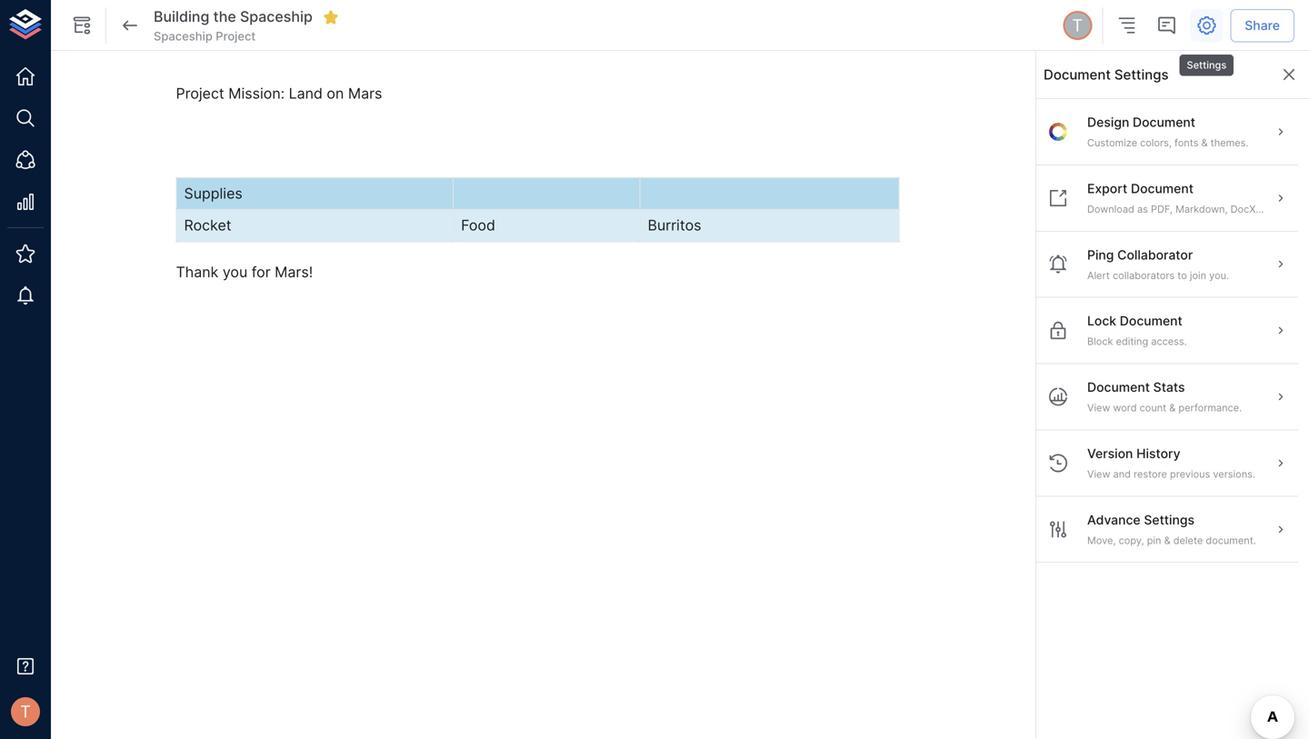 Task type: locate. For each thing, give the bounding box(es) containing it.
rocket
[[184, 217, 232, 234]]

1 vertical spatial t
[[20, 702, 31, 722]]

t button
[[1060, 8, 1095, 43], [5, 692, 45, 732]]

0 vertical spatial spaceship
[[240, 8, 313, 26]]

document inside "export document download as pdf, markdown, docx..."
[[1131, 181, 1194, 196]]

burritos
[[648, 217, 702, 234]]

view for document stats
[[1088, 402, 1111, 414]]

document.
[[1206, 535, 1256, 546]]

document up colors,
[[1133, 115, 1196, 130]]

pin
[[1147, 535, 1162, 546]]

1 vertical spatial project
[[176, 85, 224, 102]]

settings down the settings 'image'
[[1187, 59, 1227, 71]]

settings for advance settings move, copy, pin & delete document.
[[1144, 512, 1195, 528]]

document for export document
[[1131, 181, 1194, 196]]

and
[[1113, 468, 1131, 480]]

document
[[1044, 66, 1111, 83], [1133, 115, 1196, 130], [1131, 181, 1194, 196], [1120, 313, 1183, 329], [1088, 380, 1150, 395]]

fonts
[[1175, 137, 1199, 149]]

share
[[1245, 18, 1280, 33]]

view left word
[[1088, 402, 1111, 414]]

2 view from the top
[[1088, 468, 1111, 480]]

& right fonts at the top of the page
[[1202, 137, 1208, 149]]

1 horizontal spatial t
[[1072, 15, 1083, 35]]

join
[[1190, 269, 1207, 281]]

t
[[1072, 15, 1083, 35], [20, 702, 31, 722]]

& right pin
[[1164, 535, 1171, 546]]

document up access. at the right top
[[1120, 313, 1183, 329]]

document inside document stats view word count & performance.
[[1088, 380, 1150, 395]]

food
[[461, 217, 495, 234]]

1 view from the top
[[1088, 402, 1111, 414]]

t for t button to the bottom
[[20, 702, 31, 722]]

view
[[1088, 402, 1111, 414], [1088, 468, 1111, 480]]

spaceship
[[240, 8, 313, 26], [154, 29, 213, 43]]

settings tooltip
[[1178, 42, 1236, 78]]

stats
[[1154, 380, 1185, 395]]

move,
[[1088, 535, 1116, 546]]

spaceship right the the
[[240, 8, 313, 26]]

1 horizontal spatial spaceship
[[240, 8, 313, 26]]

view left and
[[1088, 468, 1111, 480]]

0 vertical spatial t
[[1072, 15, 1083, 35]]

1 vertical spatial &
[[1170, 402, 1176, 414]]

spaceship project link
[[154, 28, 256, 45]]

collaborators
[[1113, 269, 1175, 281]]

document settings
[[1044, 66, 1169, 83]]

&
[[1202, 137, 1208, 149], [1170, 402, 1176, 414], [1164, 535, 1171, 546]]

you.
[[1210, 269, 1229, 281]]

settings inside advance settings move, copy, pin & delete document.
[[1144, 512, 1195, 528]]

0 vertical spatial view
[[1088, 402, 1111, 414]]

you
[[223, 263, 248, 281]]

0 horizontal spatial spaceship
[[154, 29, 213, 43]]

document up word
[[1088, 380, 1150, 395]]

thank
[[176, 263, 219, 281]]

restore
[[1134, 468, 1167, 480]]

& inside design document customize colors, fonts & themes.
[[1202, 137, 1208, 149]]

settings down table of contents image
[[1115, 66, 1169, 83]]

& inside advance settings move, copy, pin & delete document.
[[1164, 535, 1171, 546]]

document inside design document customize colors, fonts & themes.
[[1133, 115, 1196, 130]]

settings image
[[1196, 15, 1218, 36]]

lock document block editing access.
[[1088, 313, 1187, 348]]

building the spaceship
[[154, 8, 313, 26]]

project mission: land on mars
[[176, 85, 382, 102]]

1 vertical spatial view
[[1088, 468, 1111, 480]]

version
[[1088, 446, 1133, 461]]

0 vertical spatial &
[[1202, 137, 1208, 149]]

export
[[1088, 181, 1128, 196]]

settings up pin
[[1144, 512, 1195, 528]]

count
[[1140, 402, 1167, 414]]

project left mission:
[[176, 85, 224, 102]]

1 vertical spatial spaceship
[[154, 29, 213, 43]]

& inside document stats view word count & performance.
[[1170, 402, 1176, 414]]

spaceship down building
[[154, 29, 213, 43]]

0 horizontal spatial t button
[[5, 692, 45, 732]]

table of contents image
[[1116, 15, 1138, 36]]

view inside document stats view word count & performance.
[[1088, 402, 1111, 414]]

block
[[1088, 336, 1113, 348]]

document up pdf,
[[1131, 181, 1194, 196]]

ping collaborator alert collaborators to join you.
[[1088, 247, 1229, 281]]

0 horizontal spatial t
[[20, 702, 31, 722]]

2 vertical spatial &
[[1164, 535, 1171, 546]]

1 vertical spatial t button
[[5, 692, 45, 732]]

settings
[[1187, 59, 1227, 71], [1115, 66, 1169, 83], [1144, 512, 1195, 528]]

0 vertical spatial t button
[[1060, 8, 1095, 43]]

performance.
[[1179, 402, 1242, 414]]

project down building the spaceship
[[216, 29, 256, 43]]

to
[[1178, 269, 1187, 281]]

mission:
[[228, 85, 285, 102]]

comments image
[[1156, 15, 1178, 36]]

1 horizontal spatial t button
[[1060, 8, 1095, 43]]

go back image
[[119, 15, 141, 36]]

ping
[[1088, 247, 1114, 263]]

view inside version history view and restore previous versions.
[[1088, 468, 1111, 480]]

document inside "lock document block editing access."
[[1120, 313, 1183, 329]]

& right count
[[1170, 402, 1176, 414]]

project
[[216, 29, 256, 43], [176, 85, 224, 102]]



Task type: vqa. For each thing, say whether or not it's contained in the screenshot.
Save
no



Task type: describe. For each thing, give the bounding box(es) containing it.
supplies
[[184, 184, 243, 202]]

design document customize colors, fonts & themes.
[[1088, 115, 1249, 149]]

colors,
[[1140, 137, 1172, 149]]

the
[[213, 8, 236, 26]]

alert
[[1088, 269, 1110, 281]]

mars!
[[275, 263, 313, 281]]

download
[[1088, 203, 1135, 215]]

history
[[1137, 446, 1181, 461]]

docx...
[[1231, 203, 1264, 215]]

access.
[[1151, 336, 1187, 348]]

thank you for mars!
[[176, 263, 313, 281]]

document up design
[[1044, 66, 1111, 83]]

as
[[1137, 203, 1148, 215]]

versions.
[[1213, 468, 1256, 480]]

copy,
[[1119, 535, 1144, 546]]

design
[[1088, 115, 1130, 130]]

0 vertical spatial project
[[216, 29, 256, 43]]

land
[[289, 85, 323, 102]]

version history view and restore previous versions.
[[1088, 446, 1256, 480]]

collaborator
[[1118, 247, 1193, 263]]

export document download as pdf, markdown, docx...
[[1088, 181, 1264, 215]]

pdf,
[[1151, 203, 1173, 215]]

document stats view word count & performance.
[[1088, 380, 1242, 414]]

& for settings
[[1164, 535, 1171, 546]]

for
[[252, 263, 271, 281]]

editing
[[1116, 336, 1149, 348]]

on
[[327, 85, 344, 102]]

advance
[[1088, 512, 1141, 528]]

word
[[1113, 402, 1137, 414]]

delete
[[1174, 535, 1203, 546]]

t for the top t button
[[1072, 15, 1083, 35]]

view for version history
[[1088, 468, 1111, 480]]

previous
[[1170, 468, 1211, 480]]

settings inside tooltip
[[1187, 59, 1227, 71]]

settings for document settings
[[1115, 66, 1169, 83]]

mars
[[348, 85, 382, 102]]

lock
[[1088, 313, 1117, 329]]

building
[[154, 8, 209, 26]]

advance settings move, copy, pin & delete document.
[[1088, 512, 1256, 546]]

spaceship project
[[154, 29, 256, 43]]

show wiki image
[[71, 15, 93, 36]]

document for lock document
[[1120, 313, 1183, 329]]

share button
[[1231, 9, 1295, 42]]

themes.
[[1211, 137, 1249, 149]]

& for document
[[1202, 137, 1208, 149]]

& for stats
[[1170, 402, 1176, 414]]

markdown,
[[1176, 203, 1228, 215]]

customize
[[1088, 137, 1138, 149]]

document for design document
[[1133, 115, 1196, 130]]

remove favorite image
[[323, 9, 339, 25]]



